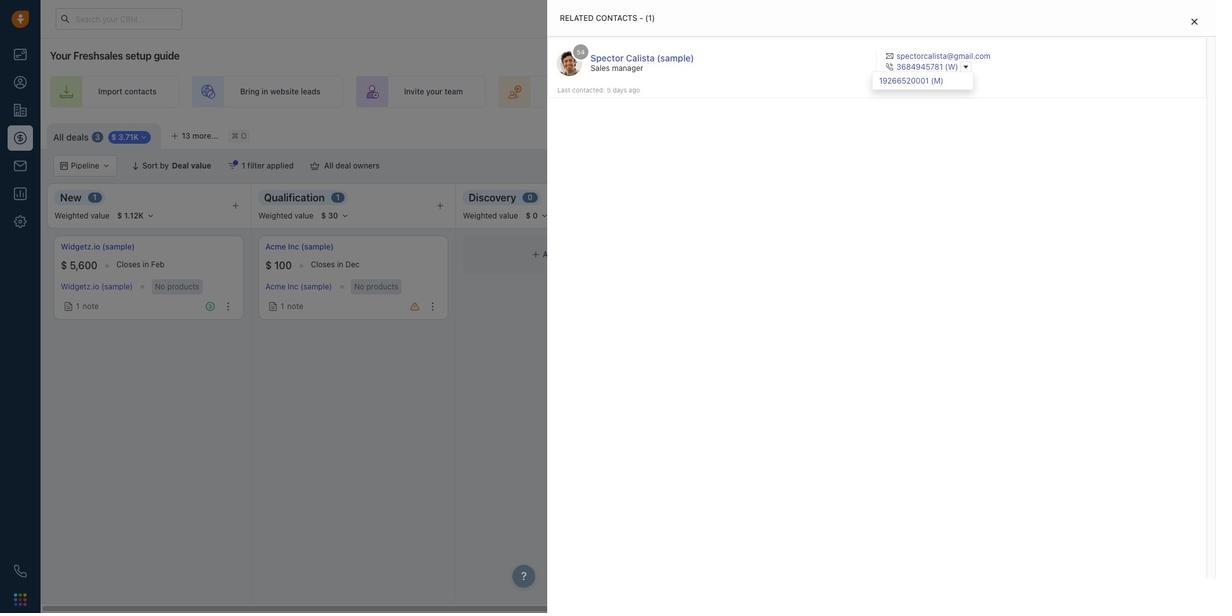 Task type: vqa. For each thing, say whether or not it's contained in the screenshot.
'Your trial ends in 21 days'
no



Task type: locate. For each thing, give the bounding box(es) containing it.
acme
[[265, 242, 286, 252], [265, 282, 286, 292]]

note down "100"
[[287, 302, 303, 311]]

Search field
[[1148, 155, 1212, 177]]

widgetz.io (sample) up 5,600
[[61, 242, 135, 252]]

1 horizontal spatial all
[[324, 161, 334, 170]]

3
[[95, 132, 100, 142]]

widgetz.io
[[61, 242, 100, 252], [61, 282, 99, 292]]

0 horizontal spatial deal
[[336, 161, 351, 170]]

2 note from the left
[[287, 302, 303, 311]]

contacted:
[[572, 86, 605, 94]]

spector
[[591, 52, 624, 63]]

manager
[[612, 63, 644, 73]]

inc up "100"
[[288, 242, 299, 252]]

your
[[426, 87, 443, 97], [601, 87, 618, 97], [914, 87, 931, 97]]

1 vertical spatial acme inc (sample)
[[265, 282, 332, 292]]

closes for 100
[[311, 260, 335, 269]]

container_wx8msf4aqz5i3rn1 image down $ 5,600
[[64, 302, 73, 311]]

no products down dec
[[354, 282, 399, 291]]

phone image
[[14, 565, 27, 578]]

calista
[[626, 52, 655, 63]]

(sample) down closes in dec
[[301, 282, 332, 292]]

2 1 note from the left
[[281, 302, 303, 311]]

no products for $ 5,600
[[155, 282, 199, 291]]

acme inc (sample) link
[[265, 241, 334, 252], [265, 282, 332, 292]]

2 horizontal spatial in
[[337, 260, 344, 269]]

days
[[613, 86, 627, 94]]

in for qualification
[[337, 260, 344, 269]]

your freshsales setup guide
[[50, 50, 180, 61]]

closes
[[116, 260, 141, 269], [311, 260, 335, 269]]

1 horizontal spatial in
[[262, 87, 268, 97]]

close image
[[1192, 18, 1198, 25]]

$ left "100"
[[265, 260, 272, 271]]

deal left owners
[[336, 161, 351, 170]]

in right bring
[[262, 87, 268, 97]]

1 horizontal spatial leads
[[570, 87, 590, 97]]

widgetz.io up $ 5,600
[[61, 242, 100, 252]]

$ left 5,600
[[61, 260, 67, 271]]

(sample) inside "spector calista (sample) sales manager"
[[657, 52, 694, 63]]

1 $ from the left
[[61, 260, 67, 271]]

2 no from the left
[[354, 282, 364, 291]]

no down feb
[[155, 282, 165, 291]]

team right the 5
[[620, 87, 638, 97]]

2 closes from the left
[[311, 260, 335, 269]]

all left deals
[[53, 132, 64, 142]]

0 horizontal spatial note
[[83, 302, 99, 311]]

deal for all
[[336, 161, 351, 170]]

1 note for 5,600
[[76, 302, 99, 311]]

your right invite
[[426, 87, 443, 97]]

1 note for 100
[[281, 302, 303, 311]]

note
[[83, 302, 99, 311], [287, 302, 303, 311]]

all inside all deal owners button
[[324, 161, 334, 170]]

acme up $ 100
[[265, 242, 286, 252]]

add deal
[[543, 250, 575, 259]]

0 vertical spatial acme inc (sample) link
[[265, 241, 334, 252]]

acme inc (sample) link up "100"
[[265, 241, 334, 252]]

1 vertical spatial acme
[[265, 282, 286, 292]]

0 vertical spatial all
[[53, 132, 64, 142]]

closes in feb
[[116, 260, 165, 269]]

sales
[[933, 87, 952, 97]]

$
[[61, 260, 67, 271], [265, 260, 272, 271]]

0 horizontal spatial no
[[155, 282, 165, 291]]

set
[[889, 87, 901, 97]]

inc down "100"
[[288, 282, 298, 292]]

1 right container_wx8msf4aqz5i3rn1 icon
[[242, 161, 245, 170]]

container_wx8msf4aqz5i3rn1 image
[[310, 162, 319, 170], [532, 251, 540, 259], [64, 302, 73, 311], [269, 302, 278, 311]]

0 horizontal spatial closes
[[116, 260, 141, 269]]

1 horizontal spatial no
[[354, 282, 364, 291]]

(sample) down closes in feb
[[101, 282, 133, 292]]

1 note down "100"
[[281, 302, 303, 311]]

1 widgetz.io from the top
[[61, 242, 100, 252]]

all left owners
[[324, 161, 334, 170]]

1 down "100"
[[281, 302, 284, 311]]

acme inc (sample)
[[265, 242, 334, 252], [265, 282, 332, 292]]

all deal owners button
[[302, 155, 388, 177]]

leads left to
[[570, 87, 590, 97]]

1 vertical spatial widgetz.io
[[61, 282, 99, 292]]

1 horizontal spatial closes
[[311, 260, 335, 269]]

freshworks switcher image
[[14, 594, 27, 606]]

2 acme from the top
[[265, 282, 286, 292]]

0 vertical spatial acme inc (sample)
[[265, 242, 334, 252]]

dropdown open solid image
[[964, 64, 969, 70]]

0 horizontal spatial leads
[[301, 87, 321, 97]]

0 horizontal spatial $
[[61, 260, 67, 271]]

1 no products from the left
[[155, 282, 199, 291]]

team right invite
[[445, 87, 463, 97]]

acme inc (sample) link down "100"
[[265, 282, 332, 292]]

1 horizontal spatial note
[[287, 302, 303, 311]]

deal
[[336, 161, 351, 170], [560, 250, 575, 259]]

2 no products from the left
[[354, 282, 399, 291]]

inc
[[288, 242, 299, 252], [288, 282, 298, 292]]

closes left feb
[[116, 260, 141, 269]]

deal inside button
[[336, 161, 351, 170]]

0 horizontal spatial in
[[143, 260, 149, 269]]

bring in website leads link
[[192, 76, 343, 108]]

0 horizontal spatial no products
[[155, 282, 199, 291]]

1 your from the left
[[426, 87, 443, 97]]

0 horizontal spatial all
[[53, 132, 64, 142]]

feb
[[151, 260, 165, 269]]

0 horizontal spatial 1 note
[[76, 302, 99, 311]]

0 vertical spatial widgetz.io (sample) link
[[61, 241, 135, 252]]

0 vertical spatial widgetz.io
[[61, 242, 100, 252]]

⌘
[[232, 131, 239, 141]]

your right to
[[601, 87, 618, 97]]

website
[[270, 87, 299, 97]]

deal right 'add'
[[560, 250, 575, 259]]

add
[[543, 250, 558, 259]]

1 filter applied
[[242, 161, 294, 170]]

1 vertical spatial inc
[[288, 282, 298, 292]]

no
[[155, 282, 165, 291], [354, 282, 364, 291]]

1 horizontal spatial products
[[367, 282, 399, 291]]

up
[[903, 87, 912, 97]]

all deals link
[[53, 131, 89, 144]]

2 widgetz.io from the top
[[61, 282, 99, 292]]

widgetz.io (sample) down 5,600
[[61, 282, 133, 292]]

spector calista (sample) dialog
[[547, 0, 1217, 613]]

-
[[640, 13, 643, 23]]

2 leads from the left
[[570, 87, 590, 97]]

products for $ 100
[[367, 282, 399, 291]]

products
[[167, 282, 199, 291], [367, 282, 399, 291]]

container_wx8msf4aqz5i3rn1 image right applied
[[310, 162, 319, 170]]

no products down feb
[[155, 282, 199, 291]]

1 horizontal spatial team
[[620, 87, 638, 97]]

13 more... button
[[164, 127, 225, 145]]

0 vertical spatial deal
[[336, 161, 351, 170]]

all deal owners
[[324, 161, 380, 170]]

spectorcalista@gmail.com
[[897, 51, 991, 61]]

0 vertical spatial widgetz.io (sample)
[[61, 242, 135, 252]]

0 vertical spatial inc
[[288, 242, 299, 252]]

1 vertical spatial widgetz.io (sample)
[[61, 282, 133, 292]]

note down 5,600
[[83, 302, 99, 311]]

0 horizontal spatial team
[[445, 87, 463, 97]]

acme inc (sample) up "100"
[[265, 242, 334, 252]]

0 vertical spatial acme
[[265, 242, 286, 252]]

2 $ from the left
[[265, 260, 272, 271]]

widgetz.io down $ 5,600
[[61, 282, 99, 292]]

in
[[262, 87, 268, 97], [143, 260, 149, 269], [337, 260, 344, 269]]

2 horizontal spatial your
[[914, 87, 931, 97]]

1 vertical spatial widgetz.io (sample) link
[[61, 282, 133, 292]]

deals
[[66, 132, 89, 142]]

1 right new
[[93, 193, 97, 202]]

(sample) right calista
[[657, 52, 694, 63]]

spectorcalista@gmail.com link
[[886, 51, 991, 62]]

1 horizontal spatial 1 note
[[281, 302, 303, 311]]

widgetz.io (sample) link down 5,600
[[61, 282, 133, 292]]

no products
[[155, 282, 199, 291], [354, 282, 399, 291]]

1 1 note from the left
[[76, 302, 99, 311]]

$ 100
[[265, 260, 292, 271]]

all
[[53, 132, 64, 142], [324, 161, 334, 170]]

1 vertical spatial deal
[[560, 250, 575, 259]]

19266520001
[[879, 76, 929, 86]]

(sample)
[[657, 52, 694, 63], [102, 242, 135, 252], [301, 242, 334, 252], [101, 282, 133, 292], [301, 282, 332, 292]]

19266520001 (m)
[[879, 76, 944, 86]]

1 closes from the left
[[116, 260, 141, 269]]

widgetz.io (sample) link
[[61, 241, 135, 252], [61, 282, 133, 292]]

no for $ 100
[[354, 282, 364, 291]]

1 note down 5,600
[[76, 302, 99, 311]]

leads right website
[[301, 87, 321, 97]]

2 inc from the top
[[288, 282, 298, 292]]

1 down all deal owners button
[[336, 193, 340, 202]]

team
[[445, 87, 463, 97], [620, 87, 638, 97]]

5
[[607, 86, 611, 94]]

all for deals
[[53, 132, 64, 142]]

1 products from the left
[[167, 282, 199, 291]]

5,600
[[70, 260, 97, 271]]

qualification
[[264, 192, 325, 203]]

acme inc (sample) down "100"
[[265, 282, 332, 292]]

1 horizontal spatial no products
[[354, 282, 399, 291]]

$ for $ 100
[[265, 260, 272, 271]]

widgetz.io (sample)
[[61, 242, 135, 252], [61, 282, 133, 292]]

(sample) up closes in feb
[[102, 242, 135, 252]]

1 note from the left
[[83, 302, 99, 311]]

1 horizontal spatial deal
[[560, 250, 575, 259]]

in for new
[[143, 260, 149, 269]]

widgetz.io (sample) link up 5,600
[[61, 241, 135, 252]]

bring
[[240, 87, 260, 97]]

1
[[242, 161, 245, 170], [93, 193, 97, 202], [336, 193, 340, 202], [76, 302, 80, 311], [281, 302, 284, 311]]

closes left dec
[[311, 260, 335, 269]]

phone element
[[8, 559, 33, 584]]

applied
[[267, 161, 294, 170]]

1 vertical spatial acme inc (sample) link
[[265, 282, 332, 292]]

1 widgetz.io (sample) link from the top
[[61, 241, 135, 252]]

2 products from the left
[[367, 282, 399, 291]]

acme down $ 100
[[265, 282, 286, 292]]

in left dec
[[337, 260, 344, 269]]

in left feb
[[143, 260, 149, 269]]

1 horizontal spatial your
[[601, 87, 618, 97]]

13
[[182, 131, 190, 141]]

owners
[[353, 161, 380, 170]]

0 horizontal spatial products
[[167, 282, 199, 291]]

1 vertical spatial all
[[324, 161, 334, 170]]

1 no from the left
[[155, 282, 165, 291]]

no down dec
[[354, 282, 364, 291]]

1 note
[[76, 302, 99, 311], [281, 302, 303, 311]]

guide
[[154, 50, 180, 61]]

your right up
[[914, 87, 931, 97]]

1 horizontal spatial $
[[265, 260, 272, 271]]

0 horizontal spatial your
[[426, 87, 443, 97]]

freshsales
[[73, 50, 123, 61]]

⌘ o
[[232, 131, 247, 141]]

last contacted: 5 days ago
[[558, 86, 640, 94]]

1 acme inc (sample) link from the top
[[265, 241, 334, 252]]

contacts
[[125, 87, 157, 97]]

import contacts link
[[50, 76, 179, 108]]



Task type: describe. For each thing, give the bounding box(es) containing it.
1 down $ 5,600
[[76, 302, 80, 311]]

to
[[592, 87, 599, 97]]

ago
[[629, 86, 640, 94]]

1 inside 1 filter applied button
[[242, 161, 245, 170]]

3684945781 (w)
[[897, 62, 959, 72]]

phone image
[[886, 62, 894, 72]]

email image
[[886, 51, 894, 62]]

(w)
[[945, 62, 959, 72]]

route leads to your team link
[[499, 76, 661, 108]]

$ for $ 5,600
[[61, 260, 67, 271]]

route leads to your team
[[547, 87, 638, 97]]

bring in website leads
[[240, 87, 321, 97]]

invite
[[404, 87, 424, 97]]

related
[[560, 13, 594, 23]]

$ 5,600
[[61, 260, 97, 271]]

no products for $ 100
[[354, 282, 399, 291]]

setup
[[125, 50, 152, 61]]

1 acme from the top
[[265, 242, 286, 252]]

no for $ 5,600
[[155, 282, 165, 291]]

discovery
[[469, 192, 516, 203]]

new
[[60, 192, 82, 203]]

deal for add
[[560, 250, 575, 259]]

Search your CRM... text field
[[56, 8, 182, 30]]

2 widgetz.io (sample) link from the top
[[61, 282, 133, 292]]

54 button
[[557, 42, 591, 76]]

import contacts
[[98, 87, 157, 97]]

(1)
[[645, 13, 655, 23]]

container_wx8msf4aqz5i3rn1 image
[[228, 162, 237, 170]]

13 more...
[[182, 131, 218, 141]]

1 team from the left
[[445, 87, 463, 97]]

2 team from the left
[[620, 87, 638, 97]]

1 leads from the left
[[301, 87, 321, 97]]

o
[[241, 131, 247, 141]]

2 your from the left
[[601, 87, 618, 97]]

1 widgetz.io (sample) from the top
[[61, 242, 135, 252]]

invite your team
[[404, 87, 463, 97]]

2 acme inc (sample) link from the top
[[265, 282, 332, 292]]

contacts
[[596, 13, 638, 23]]

your
[[50, 50, 71, 61]]

last
[[558, 86, 571, 94]]

spector calista (sample) sales manager
[[591, 52, 694, 73]]

import
[[98, 87, 123, 97]]

related contacts - (1)
[[560, 13, 655, 23]]

closes in dec
[[311, 260, 360, 269]]

100
[[274, 260, 292, 271]]

all for deal
[[324, 161, 334, 170]]

(sample) up closes in dec
[[301, 242, 334, 252]]

sales
[[591, 63, 610, 73]]

all deals 3
[[53, 132, 100, 142]]

54
[[577, 48, 585, 56]]

closes for 5,600
[[116, 260, 141, 269]]

note for $ 5,600
[[83, 302, 99, 311]]

spector calista (sample) link
[[591, 52, 694, 63]]

(m)
[[931, 76, 944, 86]]

dec
[[346, 260, 360, 269]]

1 filter applied button
[[220, 155, 302, 177]]

2 widgetz.io (sample) from the top
[[61, 282, 133, 292]]

note for $ 100
[[287, 302, 303, 311]]

set up your sales pipeline link
[[840, 76, 1006, 108]]

container_wx8msf4aqz5i3rn1 image inside all deal owners button
[[310, 162, 319, 170]]

container_wx8msf4aqz5i3rn1 image left 'add'
[[532, 251, 540, 259]]

1 acme inc (sample) from the top
[[265, 242, 334, 252]]

route
[[547, 87, 568, 97]]

3 your from the left
[[914, 87, 931, 97]]

2 acme inc (sample) from the top
[[265, 282, 332, 292]]

set up your sales pipeline
[[889, 87, 983, 97]]

more...
[[193, 131, 218, 141]]

1 inc from the top
[[288, 242, 299, 252]]

0
[[528, 193, 533, 202]]

container_wx8msf4aqz5i3rn1 image down $ 100
[[269, 302, 278, 311]]

products for $ 5,600
[[167, 282, 199, 291]]

invite your team link
[[356, 76, 486, 108]]

pipeline
[[954, 87, 983, 97]]

3684945781
[[897, 62, 943, 72]]

filter
[[247, 161, 265, 170]]



